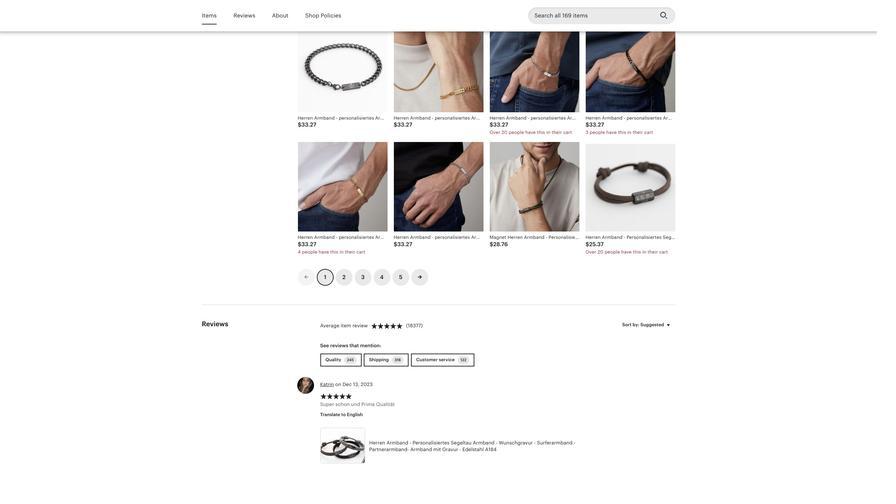 Task type: vqa. For each thing, say whether or not it's contained in the screenshot.
the right "3"
yes



Task type: locate. For each thing, give the bounding box(es) containing it.
english
[[347, 413, 363, 418]]

1 vertical spatial over
[[490, 130, 501, 135]]

people
[[304, 10, 319, 15], [494, 10, 510, 15], [605, 10, 620, 15], [509, 130, 524, 135], [590, 130, 605, 135], [302, 250, 318, 255], [605, 250, 620, 255]]

1 vertical spatial 20
[[502, 130, 508, 135]]

$ 28.76
[[490, 241, 508, 248]]

have inside $ 33.27 4 people have this in their cart
[[319, 250, 329, 255]]

0 horizontal spatial 4
[[298, 250, 301, 255]]

2023
[[361, 382, 373, 388]]

herren armband - personalisiertes segeltau armband - schwarz matt - surferarmband - 6 seiten - familienarmband - edelstahl  a197 schwarz image
[[586, 142, 676, 232]]

- right the surferarmband
[[574, 441, 576, 446]]

sort by: suggested
[[623, 323, 664, 328]]

this
[[332, 10, 340, 15], [522, 10, 531, 15], [633, 10, 641, 15], [537, 130, 545, 135], [618, 130, 626, 135], [330, 250, 339, 255], [633, 250, 641, 255]]

0 horizontal spatial $ 33.27 over 20 people have this in their cart
[[490, 121, 572, 135]]

partnerarmband-
[[369, 447, 409, 453]]

1 vertical spatial $ 33.27 over 20 people have this in their cart
[[490, 121, 572, 135]]

reviews link
[[234, 8, 255, 24]]

5 link
[[393, 269, 409, 286]]

$ inside $ 33.27 4 people have this in their cart
[[298, 241, 302, 248]]

over
[[586, 10, 597, 15], [490, 130, 501, 135], [586, 250, 597, 255]]

3
[[586, 130, 589, 135], [361, 274, 365, 281]]

3 inside $ 33.27 3 people have this in their cart
[[586, 130, 589, 135]]

cart inside $ 33.27 3 people have this in their cart
[[645, 130, 653, 135]]

over inside $ 25.37 over 20 people have this in their cart
[[586, 250, 597, 255]]

armband down personalisiertes on the bottom of the page
[[411, 447, 432, 453]]

0 vertical spatial 3
[[586, 130, 589, 135]]

1 horizontal spatial 4
[[380, 274, 384, 281]]

33.27 inside $ 33.27 4 people have this in their cart
[[302, 241, 317, 248]]

20 for 25.37
[[598, 250, 604, 255]]

people inside $ 33.27 3 people have this in their cart
[[590, 130, 605, 135]]

122
[[461, 358, 467, 363]]

- right the wunschgravur on the right bottom of the page
[[534, 441, 536, 446]]

quality
[[326, 358, 343, 363]]

3 link
[[355, 269, 372, 286]]

qualität
[[376, 402, 395, 408]]

schon
[[336, 402, 350, 408]]

-
[[410, 441, 412, 446], [496, 441, 498, 446], [534, 441, 536, 446], [574, 441, 576, 446], [460, 447, 461, 453]]

dec
[[343, 382, 352, 388]]

reviews
[[234, 12, 255, 19], [202, 321, 228, 328]]

0 horizontal spatial reviews
[[202, 321, 228, 328]]

average item review
[[320, 323, 368, 329]]

that
[[350, 343, 359, 349]]

20 for 33.27
[[502, 130, 508, 135]]

4
[[298, 250, 301, 255], [380, 274, 384, 281]]

see reviews that mention:
[[320, 343, 381, 349]]

shop policies link
[[305, 8, 341, 24]]

their inside $ 25.37 over 20 people have this in their cart
[[648, 250, 658, 255]]

over for 25.37
[[586, 250, 597, 255]]

4 link
[[374, 269, 390, 286]]

in inside $ 25.37 over 20 people have this in their cart
[[643, 250, 647, 255]]

about link
[[272, 8, 289, 24]]

33.27
[[590, 2, 605, 8], [302, 121, 317, 128], [398, 121, 413, 128], [494, 121, 509, 128], [590, 121, 605, 128], [302, 241, 317, 248], [398, 241, 413, 248]]

6
[[490, 10, 493, 15]]

20
[[598, 10, 604, 15], [502, 130, 508, 135], [598, 250, 604, 255]]

0 vertical spatial 4
[[298, 250, 301, 255]]

in
[[341, 10, 346, 15], [532, 10, 536, 15], [643, 10, 647, 15], [547, 130, 551, 135], [628, 130, 632, 135], [340, 250, 344, 255], [643, 250, 647, 255]]

1 horizontal spatial reviews
[[234, 12, 255, 19]]

translate
[[320, 413, 340, 418]]

$ 25.37 over 20 people have this in their cart
[[586, 241, 668, 255]]

average
[[320, 323, 340, 329]]

shop policies
[[305, 12, 341, 19]]

have
[[320, 10, 331, 15], [511, 10, 521, 15], [622, 10, 632, 15], [526, 130, 536, 135], [607, 130, 617, 135], [319, 250, 329, 255], [622, 250, 632, 255]]

cart inside $ 33.27 4 people have this in their cart
[[357, 250, 365, 255]]

about
[[272, 12, 289, 19]]

$ inside $ 25.37 over 20 people have this in their cart
[[586, 241, 590, 248]]

prima
[[362, 402, 375, 408]]

25.37
[[590, 241, 604, 248]]

$ 33.27 4 people have this in their cart
[[298, 241, 365, 255]]

see
[[320, 343, 329, 349]]

$ 33.27
[[298, 121, 317, 128], [394, 121, 413, 128], [394, 241, 413, 248]]

their inside $ 33.27 3 people have this in their cart
[[633, 130, 643, 135]]

28.76
[[494, 241, 508, 248]]

in inside $ 33.27 3 people have this in their cart
[[628, 130, 632, 135]]

to
[[342, 413, 346, 418]]

katrin on dec 13, 2023
[[320, 382, 373, 388]]

1 horizontal spatial armband
[[411, 447, 432, 453]]

13,
[[353, 382, 360, 388]]

their
[[347, 10, 357, 15], [537, 10, 547, 15], [648, 10, 658, 15], [552, 130, 562, 135], [633, 130, 643, 135], [345, 250, 355, 255], [648, 250, 658, 255]]

1 vertical spatial 4
[[380, 274, 384, 281]]

herren armband - personalisiertes segeltau armband - wunschgravur - surferarmband - partnerarmband- armband mit gravur - edelstahl  a184 link
[[320, 428, 597, 466]]

2 vertical spatial 20
[[598, 250, 604, 255]]

2 vertical spatial over
[[586, 250, 597, 255]]

surferarmband
[[537, 441, 573, 446]]

segeltau
[[451, 441, 472, 446]]

cart
[[358, 10, 367, 15], [549, 10, 557, 15], [660, 10, 668, 15], [564, 130, 572, 135], [645, 130, 653, 135], [357, 250, 365, 255], [660, 250, 668, 255]]

suggested
[[641, 323, 664, 328]]

herren armband - personalisiertes armband - unisex armband - silber - armband m. gravur - wasserfest - edelstahl armband - a201 image
[[394, 142, 484, 232]]

0 horizontal spatial 3
[[361, 274, 365, 281]]

$ 33.27 over 20 people have this in their cart
[[586, 2, 668, 15], [490, 121, 572, 135]]

armband up a184 on the right of page
[[473, 441, 495, 446]]

armband
[[387, 441, 409, 446], [473, 441, 495, 446], [411, 447, 432, 453]]

0 vertical spatial $ 33.27 over 20 people have this in their cart
[[586, 2, 668, 15]]

$ 33.27 3 people have this in their cart
[[586, 121, 653, 135]]

people inside $ 25.37 over 20 people have this in their cart
[[605, 250, 620, 255]]

katrin link
[[320, 382, 334, 388]]

Search all 169 items text field
[[528, 7, 655, 24]]

sort by: suggested button
[[617, 318, 678, 333]]

1 horizontal spatial $ 33.27 over 20 people have this in their cart
[[586, 2, 668, 15]]

people inside $ 33.27 4 people have this in their cart
[[302, 250, 318, 255]]

armband up the partnerarmband-
[[387, 441, 409, 446]]

their inside $ 33.27 4 people have this in their cart
[[345, 250, 355, 255]]

$
[[586, 2, 590, 8], [298, 121, 302, 128], [394, 121, 398, 128], [490, 121, 494, 128], [586, 121, 590, 128], [298, 241, 302, 248], [394, 241, 398, 248], [490, 241, 494, 248], [586, 241, 590, 248]]

1 vertical spatial 3
[[361, 274, 365, 281]]

0 horizontal spatial armband
[[387, 441, 409, 446]]

4 inside $ 33.27 4 people have this in their cart
[[298, 250, 301, 255]]

1 link
[[317, 269, 334, 286]]

20 inside $ 25.37 over 20 people have this in their cart
[[598, 250, 604, 255]]

1 horizontal spatial 3
[[586, 130, 589, 135]]

on
[[335, 382, 341, 388]]

super
[[320, 402, 334, 408]]



Task type: describe. For each thing, give the bounding box(es) containing it.
customer
[[416, 358, 438, 363]]

shipping
[[369, 358, 390, 363]]

katrin
[[320, 382, 334, 388]]

- down segeltau
[[460, 447, 461, 453]]

1
[[324, 274, 326, 281]]

this inside $ 25.37 over 20 people have this in their cart
[[633, 250, 641, 255]]

personalisiertes
[[413, 441, 450, 446]]

have inside $ 25.37 over 20 people have this in their cart
[[622, 250, 632, 255]]

a184
[[485, 447, 497, 453]]

12
[[298, 10, 303, 15]]

herren
[[369, 441, 385, 446]]

2 link
[[336, 269, 353, 286]]

herren armband - personalisiertes armband - unisex armband - schwarz - armband m. gravur - wasserfest - edelstahl armband - a203 schwarz image
[[298, 23, 388, 112]]

item
[[341, 323, 351, 329]]

$ inside $ 33.27 3 people have this in their cart
[[586, 121, 590, 128]]

$ 33.27 for herren armband - personalisiertes armband - unisex armband - silber - armband m. gravur - wasserfest - edelstahl armband - a201 image
[[394, 241, 413, 248]]

by:
[[633, 323, 640, 328]]

mention:
[[360, 343, 381, 349]]

- up a184 on the right of page
[[496, 441, 498, 446]]

herren armband - personalisiertes armband - unisex armband - schwarz - armband m. gravur - wasserfest - edelstahl armband - a201 schwarz image
[[586, 23, 676, 112]]

318
[[395, 358, 401, 363]]

sort
[[623, 323, 632, 328]]

in inside $ 33.27 4 people have this in their cart
[[340, 250, 344, 255]]

5
[[399, 274, 403, 281]]

2
[[343, 274, 346, 281]]

0 vertical spatial 20
[[598, 10, 604, 15]]

0 vertical spatial over
[[586, 10, 597, 15]]

customer service
[[416, 358, 456, 363]]

edelstahl
[[463, 447, 484, 453]]

magnet herren armband - personalisiertes segeltau armband - schwarz matt  - 6 seiten - gravur - familienarmband - edelstahl  a200 image
[[490, 142, 580, 232]]

shop
[[305, 12, 319, 19]]

items
[[202, 12, 217, 19]]

herren armband - personalisiertes armband - unisex armband - gold - armband m. gravur - wasserfest - edelstahl armband - a203 gold image
[[394, 23, 484, 112]]

$ 33.27 for herren armband - personalisiertes armband - unisex armband - gold - armband m. gravur - wasserfest - edelstahl armband - a203 gold image
[[394, 121, 413, 128]]

6 people have this in their cart
[[490, 10, 557, 15]]

(18377)
[[406, 323, 423, 329]]

review
[[353, 323, 368, 329]]

herren armband - personalisiertes segeltau armband - wunschgravur - surferarmband - partnerarmband- armband mit gravur - edelstahl  a184
[[369, 441, 576, 453]]

this inside $ 33.27 4 people have this in their cart
[[330, 250, 339, 255]]

have inside $ 33.27 3 people have this in their cart
[[607, 130, 617, 135]]

cart inside $ 25.37 over 20 people have this in their cart
[[660, 250, 668, 255]]

service
[[439, 358, 455, 363]]

- left personalisiertes on the bottom of the page
[[410, 441, 412, 446]]

und
[[351, 402, 360, 408]]

herren armband - personalisiertes armband - unisex armband - silber - armband m. gravur - wasserfest - edelstahl armband - a203 silber image
[[490, 23, 580, 112]]

translate to english button
[[315, 409, 368, 422]]

this inside $ 33.27 3 people have this in their cart
[[618, 130, 626, 135]]

herren armband - personalisiertes armband - unisex armband - gold - armband m. gravur - wasserfest - edelstahl armband - a201 gold image
[[298, 142, 388, 232]]

245
[[347, 358, 354, 363]]

items link
[[202, 8, 217, 24]]

reviews
[[330, 343, 349, 349]]

over for 33.27
[[490, 130, 501, 135]]

12 people have this in their cart
[[298, 10, 367, 15]]

33.27 inside $ 33.27 3 people have this in their cart
[[590, 121, 605, 128]]

2 horizontal spatial armband
[[473, 441, 495, 446]]

translate to english
[[320, 413, 363, 418]]

0 vertical spatial reviews
[[234, 12, 255, 19]]

wunschgravur
[[499, 441, 533, 446]]

super schon und prima qualität
[[320, 402, 395, 408]]

mit
[[434, 447, 441, 453]]

policies
[[321, 12, 341, 19]]

1 vertical spatial reviews
[[202, 321, 228, 328]]

gravur
[[443, 447, 458, 453]]



